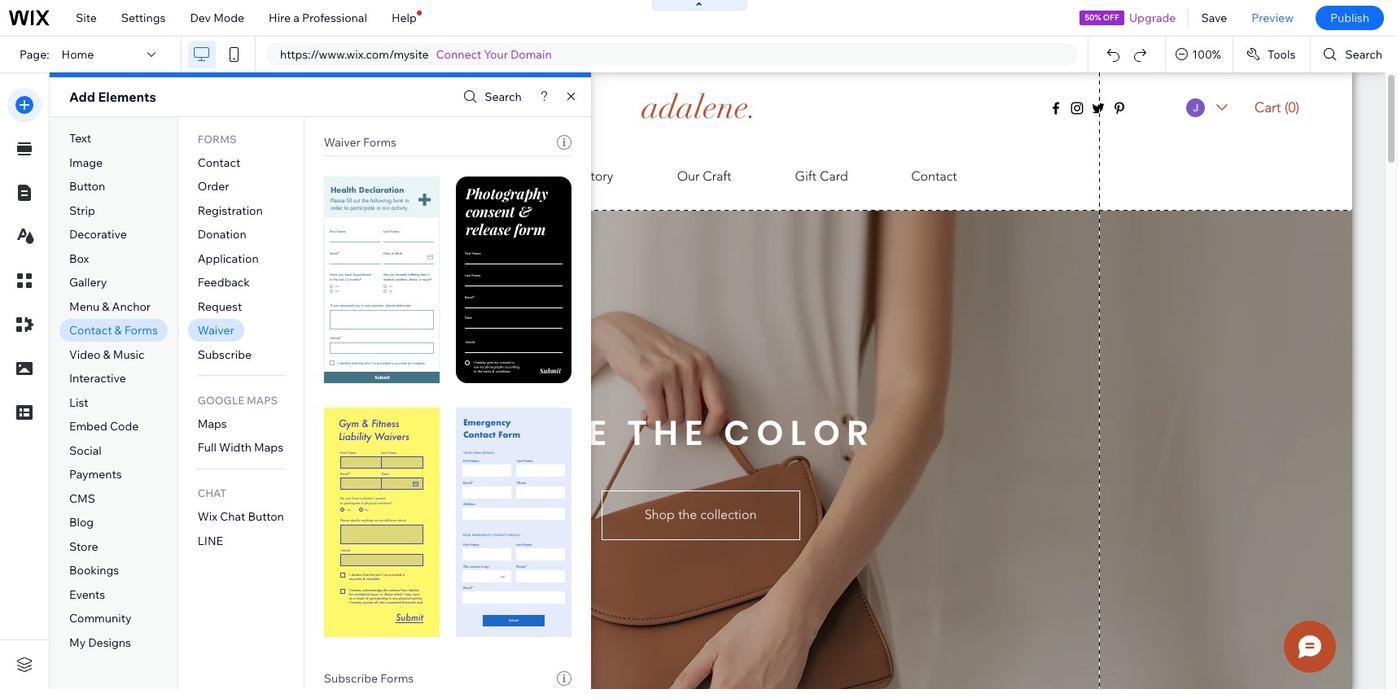Task type: describe. For each thing, give the bounding box(es) containing it.
contact & forms
[[69, 324, 158, 338]]

payments
[[69, 468, 122, 482]]

connect
[[436, 47, 482, 62]]

2 vertical spatial maps
[[254, 441, 283, 456]]

50%
[[1085, 12, 1102, 23]]

dev mode
[[190, 11, 244, 25]]

events
[[69, 588, 105, 603]]

100%
[[1193, 47, 1222, 62]]

& for video
[[103, 348, 110, 362]]

add
[[69, 89, 95, 105]]

settings
[[121, 11, 166, 25]]

text
[[69, 131, 91, 146]]

social
[[69, 444, 102, 458]]

registration
[[198, 203, 263, 218]]

hire a professional
[[269, 11, 367, 25]]

0 vertical spatial search
[[1346, 47, 1383, 62]]

0 vertical spatial button
[[69, 179, 105, 194]]

elements
[[98, 89, 156, 105]]

1 horizontal spatial search button
[[1312, 37, 1398, 72]]

publish button
[[1316, 6, 1385, 30]]

add elements
[[69, 89, 156, 105]]

mode
[[213, 11, 244, 25]]

bookings
[[69, 564, 119, 579]]

google maps
[[198, 394, 278, 407]]

save button
[[1190, 0, 1240, 36]]

donation
[[198, 227, 247, 242]]

contact for contact & forms
[[69, 324, 112, 338]]

store
[[69, 540, 98, 555]]

subscribe for subscribe forms
[[324, 672, 378, 687]]

list
[[69, 396, 89, 410]]

tools button
[[1234, 37, 1311, 72]]

subscribe forms
[[324, 672, 414, 687]]

site
[[76, 11, 97, 25]]

https://www.wix.com/mysite connect your domain
[[280, 47, 552, 62]]

gallery
[[69, 276, 107, 290]]

tools
[[1268, 47, 1296, 62]]

1 vertical spatial search
[[485, 90, 522, 104]]

music
[[113, 348, 145, 362]]

save
[[1202, 11, 1228, 25]]

& for menu
[[102, 300, 109, 314]]

decorative
[[69, 227, 127, 242]]

anchor
[[112, 300, 151, 314]]

dev
[[190, 11, 211, 25]]

line
[[198, 534, 223, 549]]

subscribe for subscribe
[[198, 348, 252, 362]]

professional
[[302, 11, 367, 25]]

box
[[69, 251, 89, 266]]

image
[[69, 155, 103, 170]]

contact for contact
[[198, 155, 240, 170]]

full width maps
[[198, 441, 283, 456]]

0 vertical spatial maps
[[247, 394, 278, 407]]



Task type: locate. For each thing, give the bounding box(es) containing it.
0 horizontal spatial search button
[[460, 85, 522, 109]]

0 horizontal spatial search
[[485, 90, 522, 104]]

wix chat button
[[198, 510, 284, 525]]

0 horizontal spatial contact
[[69, 324, 112, 338]]

100% button
[[1167, 37, 1233, 72]]

chat right wix
[[220, 510, 246, 525]]

blog
[[69, 516, 94, 531]]

request
[[198, 300, 242, 314]]

search button down 'your'
[[460, 85, 522, 109]]

video
[[69, 348, 101, 362]]

preview button
[[1240, 0, 1306, 36]]

1 vertical spatial button
[[248, 510, 284, 525]]

1 vertical spatial chat
[[220, 510, 246, 525]]

search down publish
[[1346, 47, 1383, 62]]

contact
[[198, 155, 240, 170], [69, 324, 112, 338]]

preview
[[1252, 11, 1294, 25]]

upgrade
[[1130, 11, 1176, 25]]

subscribe
[[198, 348, 252, 362], [324, 672, 378, 687]]

maps right width at the bottom left of page
[[254, 441, 283, 456]]

cms
[[69, 492, 95, 507]]

1 vertical spatial search button
[[460, 85, 522, 109]]

waiver
[[324, 135, 361, 150], [198, 324, 234, 338]]

full
[[198, 441, 217, 456]]

0 vertical spatial subscribe
[[198, 348, 252, 362]]

contact up video
[[69, 324, 112, 338]]

button right wix
[[248, 510, 284, 525]]

1 vertical spatial &
[[115, 324, 122, 338]]

wix
[[198, 510, 218, 525]]

waiver for waiver
[[198, 324, 234, 338]]

code
[[110, 420, 139, 434]]

search button down publish button
[[1312, 37, 1398, 72]]

0 horizontal spatial subscribe
[[198, 348, 252, 362]]

& down menu & anchor on the left
[[115, 324, 122, 338]]

designs
[[88, 636, 131, 651]]

width
[[219, 441, 252, 456]]

1 horizontal spatial subscribe
[[324, 672, 378, 687]]

2 vertical spatial &
[[103, 348, 110, 362]]

chat
[[198, 487, 227, 500], [220, 510, 246, 525]]

embed
[[69, 420, 107, 434]]

1 horizontal spatial waiver
[[324, 135, 361, 150]]

my
[[69, 636, 86, 651]]

1 horizontal spatial contact
[[198, 155, 240, 170]]

& for contact
[[115, 324, 122, 338]]

off
[[1103, 12, 1120, 23]]

menu & anchor
[[69, 300, 151, 314]]

&
[[102, 300, 109, 314], [115, 324, 122, 338], [103, 348, 110, 362]]

menu
[[69, 300, 100, 314]]

google
[[198, 394, 244, 407]]

a
[[293, 11, 300, 25]]

application
[[198, 251, 259, 266]]

1 horizontal spatial search
[[1346, 47, 1383, 62]]

waiver forms
[[324, 135, 397, 150]]

1 vertical spatial subscribe
[[324, 672, 378, 687]]

& right menu
[[102, 300, 109, 314]]

0 vertical spatial &
[[102, 300, 109, 314]]

1 vertical spatial contact
[[69, 324, 112, 338]]

0 horizontal spatial button
[[69, 179, 105, 194]]

strip
[[69, 203, 95, 218]]

my designs
[[69, 636, 131, 651]]

0 vertical spatial search button
[[1312, 37, 1398, 72]]

hire
[[269, 11, 291, 25]]

feedback
[[198, 276, 250, 290]]

search
[[1346, 47, 1383, 62], [485, 90, 522, 104]]

chat up wix
[[198, 487, 227, 500]]

your
[[484, 47, 508, 62]]

1 horizontal spatial button
[[248, 510, 284, 525]]

1 vertical spatial maps
[[198, 417, 227, 432]]

maps right google
[[247, 394, 278, 407]]

button down image
[[69, 179, 105, 194]]

button
[[69, 179, 105, 194], [248, 510, 284, 525]]

& right video
[[103, 348, 110, 362]]

0 vertical spatial contact
[[198, 155, 240, 170]]

0 vertical spatial chat
[[198, 487, 227, 500]]

search down 'your'
[[485, 90, 522, 104]]

interactive
[[69, 372, 126, 386]]

publish
[[1331, 11, 1370, 25]]

1 vertical spatial waiver
[[198, 324, 234, 338]]

video & music
[[69, 348, 145, 362]]

maps
[[247, 394, 278, 407], [198, 417, 227, 432], [254, 441, 283, 456]]

domain
[[511, 47, 552, 62]]

search button
[[1312, 37, 1398, 72], [460, 85, 522, 109]]

help
[[392, 11, 417, 25]]

order
[[198, 179, 229, 194]]

forms
[[198, 133, 237, 146], [363, 135, 397, 150], [124, 324, 158, 338], [381, 672, 414, 687]]

50% off
[[1085, 12, 1120, 23]]

home
[[62, 47, 94, 62]]

community
[[69, 612, 132, 627]]

0 vertical spatial waiver
[[324, 135, 361, 150]]

https://www.wix.com/mysite
[[280, 47, 429, 62]]

maps up full
[[198, 417, 227, 432]]

0 horizontal spatial waiver
[[198, 324, 234, 338]]

waiver for waiver forms
[[324, 135, 361, 150]]

embed code
[[69, 420, 139, 434]]

contact up order
[[198, 155, 240, 170]]



Task type: vqa. For each thing, say whether or not it's contained in the screenshot.
the left Hover Boxes
no



